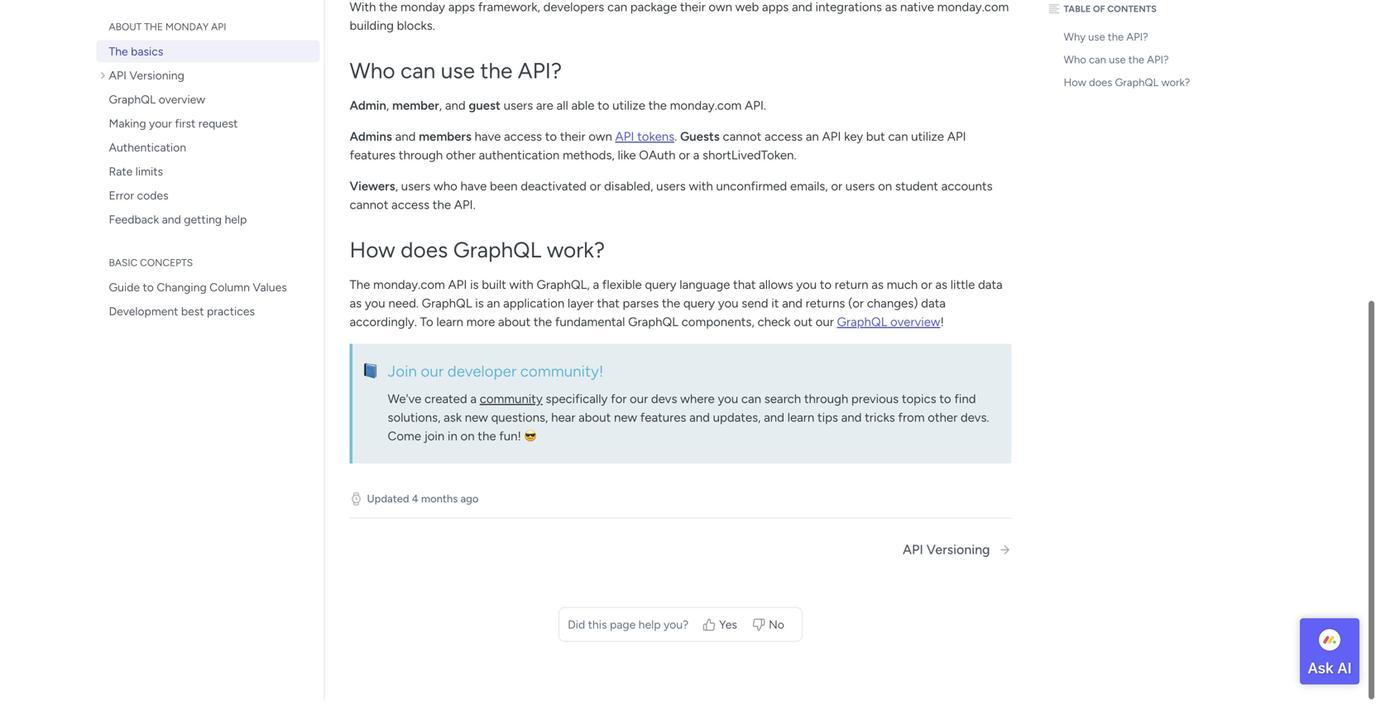 Task type: vqa. For each thing, say whether or not it's contained in the screenshot.
THE HOSTING
no



Task type: describe. For each thing, give the bounding box(es) containing it.
member
[[392, 99, 439, 114]]

or down the methods,
[[590, 180, 601, 195]]

updates,
[[713, 411, 761, 426]]

we've created a community
[[388, 393, 543, 408]]

1 vertical spatial api versioning
[[903, 543, 991, 559]]

the up 'tokens'
[[649, 99, 667, 114]]

authentication link
[[96, 137, 320, 160]]

show subpages for api versioning image
[[101, 71, 109, 82]]

0 vertical spatial graphql overview link
[[96, 89, 320, 112]]

api tokens link
[[616, 130, 675, 145]]

1 vertical spatial that
[[597, 297, 620, 312]]

updated
[[367, 493, 409, 506]]

2 horizontal spatial ,
[[439, 99, 442, 114]]

0 horizontal spatial work?
[[547, 238, 605, 264]]

graphql up to
[[422, 297, 472, 312]]

you inside 'specifically for our devs where you can search through previous topics to find solutions, ask new questions, hear about new features and updates, and learn tips and tricks from other devs. come join in on the fun! 😎'
[[718, 393, 739, 408]]

out
[[794, 316, 813, 331]]

0 horizontal spatial who can use the api?
[[350, 59, 562, 85]]

other inside 'specifically for our devs where you can search through previous topics to find solutions, ask new questions, hear about new features and updates, and learn tips and tricks from other devs. come join in on the fun! 😎'
[[928, 411, 958, 426]]

guide to changing column values link
[[96, 277, 320, 300]]

feedback and getting help
[[109, 214, 247, 228]]

oauth
[[639, 149, 676, 164]]

in
[[448, 430, 458, 445]]

admins
[[350, 130, 392, 145]]

accounts
[[942, 180, 993, 195]]

2 new from the left
[[614, 411, 638, 426]]

development best practices link
[[96, 301, 320, 324]]

our inside 'specifically for our devs where you can search through previous topics to find solutions, ask new questions, hear about new features and updates, and learn tips and tricks from other devs. come join in on the fun! 😎'
[[630, 393, 648, 408]]

(or
[[849, 297, 864, 312]]

the inside , users who have been deactivated or disabled, users with unconfirmed emails, or users on student accounts cannot access the api.
[[433, 199, 451, 214]]

2 apps from the left
[[762, 1, 789, 16]]

unconfirmed
[[716, 180, 787, 195]]

accordingly.
[[350, 316, 417, 331]]

need.
[[389, 297, 419, 312]]

about the monday api
[[109, 22, 226, 34]]

making
[[109, 118, 146, 132]]

developers
[[544, 1, 605, 16]]

utilize inside cannot access an api key but can utilize api features through other authentication methods, like oauth or a shortlivedtoken.
[[912, 130, 945, 145]]

on inside , users who have been deactivated or disabled, users with unconfirmed emails, or users on student accounts cannot access the api.
[[878, 180, 893, 195]]

tips
[[818, 411, 839, 426]]

with
[[350, 1, 376, 16]]

shortlivedtoken.
[[703, 149, 797, 164]]

1 new from the left
[[465, 411, 488, 426]]

search
[[765, 393, 801, 408]]

and right tips
[[842, 411, 862, 426]]

monday for apps
[[401, 1, 445, 16]]

0 horizontal spatial their
[[560, 130, 586, 145]]

1 horizontal spatial api versioning link
[[903, 543, 1012, 559]]

the inside who can use the api? link
[[1129, 54, 1145, 67]]

monday for api
[[166, 22, 209, 34]]

application
[[503, 297, 565, 312]]

emails,
[[790, 180, 828, 195]]

help for page
[[639, 619, 661, 633]]

1 horizontal spatial who
[[1064, 54, 1087, 67]]

1 horizontal spatial access
[[504, 130, 542, 145]]

making your first request link
[[96, 113, 320, 136]]

to down the are
[[545, 130, 557, 145]]

can inside who can use the api? link
[[1089, 54, 1107, 67]]

concepts
[[140, 258, 193, 270]]

methods,
[[563, 149, 615, 164]]

, users who have been deactivated or disabled, users with unconfirmed emails, or users on student accounts cannot access the api.
[[350, 180, 993, 214]]

0 vertical spatial data
[[978, 279, 1003, 294]]

parses
[[623, 297, 659, 312]]

0 horizontal spatial who
[[350, 59, 395, 85]]

thumbs down1 image
[[752, 619, 766, 632]]

ai
[[1338, 659, 1352, 677]]

graphql up built
[[453, 238, 542, 264]]

error codes
[[109, 190, 169, 204]]

the inside why use the api? link
[[1108, 31, 1124, 45]]

devs
[[651, 393, 678, 408]]

📘
[[363, 363, 378, 382]]

no button
[[747, 613, 794, 638]]

through inside 'specifically for our devs where you can search through previous topics to find solutions, ask new questions, hear about new features and updates, and learn tips and tricks from other devs. come join in on the fun! 😎'
[[805, 393, 849, 408]]

an inside the monday.com api is built with graphql, a flexible query language that allows you to return as much or as little data as you need. graphql is an application layer that parses the query you send it and returns (or changes) data accordingly. to learn more about the fundamental graphql components, check out our
[[487, 297, 500, 312]]

authentication
[[109, 142, 186, 156]]

and down codes
[[162, 214, 181, 228]]

!
[[941, 316, 945, 331]]

rate limits
[[109, 166, 163, 180]]

the down application
[[534, 316, 552, 331]]

the basics
[[109, 46, 163, 60]]

from
[[899, 411, 925, 426]]

hear
[[551, 411, 576, 426]]

0 horizontal spatial use
[[441, 59, 475, 85]]

cannot access an api key but can utilize api features through other authentication methods, like oauth or a shortlivedtoken.
[[350, 130, 967, 164]]

api inside the monday.com api is built with graphql, a flexible query language that allows you to return as much or as little data as you need. graphql is an application layer that parses the query you send it and returns (or changes) data accordingly. to learn more about the fundamental graphql components, check out our
[[448, 279, 467, 294]]

2 vertical spatial a
[[470, 393, 477, 408]]

little
[[951, 279, 975, 294]]

0 horizontal spatial how
[[350, 238, 395, 264]]

as left little
[[936, 279, 948, 294]]

1 vertical spatial data
[[922, 297, 946, 312]]

page
[[610, 619, 636, 633]]

or right emails,
[[831, 180, 843, 195]]

we've
[[388, 393, 422, 408]]

topics
[[902, 393, 937, 408]]

you up accordingly. on the top of page
[[365, 297, 385, 312]]

previous
[[852, 393, 899, 408]]

1 horizontal spatial how does graphql work?
[[1064, 77, 1191, 90]]

and down member on the top left of page
[[395, 130, 416, 145]]

0 horizontal spatial ,
[[387, 99, 389, 114]]

1 vertical spatial is
[[475, 297, 484, 312]]

with inside the monday.com api is built with graphql, a flexible query language that allows you to return as much or as little data as you need. graphql is an application layer that parses the query you send it and returns (or changes) data accordingly. to learn more about the fundamental graphql components, check out our
[[510, 279, 534, 294]]

making your first request
[[109, 118, 238, 132]]

users down key
[[846, 180, 875, 195]]

0 horizontal spatial our
[[421, 363, 444, 382]]

0 horizontal spatial how does graphql work?
[[350, 238, 605, 264]]

development best practices
[[109, 305, 255, 320]]

0 vertical spatial is
[[470, 279, 479, 294]]

but
[[867, 130, 885, 145]]

language
[[680, 279, 730, 294]]

api? up who can use the api? link
[[1127, 31, 1149, 45]]

api? up the are
[[518, 59, 562, 85]]

you?
[[664, 619, 689, 633]]

1 apps from the left
[[449, 1, 475, 16]]

come
[[388, 430, 421, 445]]

use inside who can use the api? link
[[1109, 54, 1126, 67]]

can for with the monday apps framework, developers can package their own web apps and integrations as native monday.com building blocks.
[[608, 1, 628, 16]]

our inside the monday.com api is built with graphql, a flexible query language that allows you to return as much or as little data as you need. graphql is an application layer that parses the query you send it and returns (or changes) data accordingly. to learn more about the fundamental graphql components, check out our
[[816, 316, 834, 331]]

to right able
[[598, 99, 610, 114]]

can up member on the top left of page
[[401, 59, 436, 85]]

and down where
[[690, 411, 710, 426]]

1 vertical spatial does
[[401, 238, 448, 264]]

own inside 'with the monday apps framework, developers can package their own web apps and integrations as native monday.com building blocks.'
[[709, 1, 733, 16]]

, inside , users who have been deactivated or disabled, users with unconfirmed emails, or users on student accounts cannot access the api.
[[395, 180, 398, 195]]

codes
[[137, 190, 169, 204]]

more
[[467, 316, 495, 331]]

graphql inside how does graphql work? link
[[1116, 77, 1159, 90]]

the monday.com api is built with graphql, a flexible query language that allows you to return as much or as little data as you need. graphql is an application layer that parses the query you send it and returns (or changes) data accordingly. to learn more about the fundamental graphql components, check out our
[[350, 279, 1003, 331]]

been
[[490, 180, 518, 195]]

api? down why use the api? link at the right top of the page
[[1148, 54, 1169, 67]]

the for the monday.com api is built with graphql, a flexible query language that allows you to return as much or as little data as you need. graphql is an application layer that parses the query you send it and returns (or changes) data accordingly. to learn more about the fundamental graphql components, check out our
[[350, 279, 370, 294]]

0 vertical spatial that
[[734, 279, 756, 294]]

a inside the monday.com api is built with graphql, a flexible query language that allows you to return as much or as little data as you need. graphql is an application layer that parses the query you send it and returns (or changes) data accordingly. to learn more about the fundamental graphql components, check out our
[[593, 279, 599, 294]]

a inside cannot access an api key but can utilize api features through other authentication methods, like oauth or a shortlivedtoken.
[[693, 149, 700, 164]]

package
[[631, 1, 677, 16]]

the right parses at left
[[662, 297, 681, 312]]

about
[[109, 22, 142, 34]]

who
[[434, 180, 458, 195]]

1 vertical spatial versioning
[[927, 543, 991, 559]]

an inside cannot access an api key but can utilize api features through other authentication methods, like oauth or a shortlivedtoken.
[[806, 130, 819, 145]]

built
[[482, 279, 507, 294]]

graphql overview
[[109, 94, 205, 108]]

access inside , users who have been deactivated or disabled, users with unconfirmed emails, or users on student accounts cannot access the api.
[[392, 199, 430, 214]]

cannot inside , users who have been deactivated or disabled, users with unconfirmed emails, or users on student accounts cannot access the api.
[[350, 199, 389, 214]]

join
[[424, 430, 445, 445]]

as up accordingly. on the top of page
[[350, 297, 362, 312]]

the up the basics
[[144, 22, 163, 34]]

join
[[388, 363, 417, 382]]

this
[[588, 619, 607, 633]]

fun!
[[499, 430, 522, 445]]

features inside cannot access an api key but can utilize api features through other authentication methods, like oauth or a shortlivedtoken.
[[350, 149, 396, 164]]

0 vertical spatial api versioning
[[109, 70, 184, 84]]

returns
[[806, 297, 845, 312]]

1 vertical spatial query
[[684, 297, 715, 312]]

native
[[901, 1, 935, 16]]

how does graphql work? link
[[1045, 72, 1227, 95]]

find
[[955, 393, 976, 408]]

layer
[[568, 297, 594, 312]]

help for getting
[[225, 214, 247, 228]]

best
[[181, 305, 204, 320]]

the inside 'specifically for our devs where you can search through previous topics to find solutions, ask new questions, hear about new features and updates, and learn tips and tricks from other devs. come join in on the fun! 😎'
[[478, 430, 496, 445]]

error codes link
[[96, 185, 320, 208]]

developer
[[448, 363, 517, 382]]

.
[[675, 130, 677, 145]]



Task type: locate. For each thing, give the bounding box(es) containing it.
it
[[772, 297, 779, 312]]

how
[[1064, 77, 1087, 90], [350, 238, 395, 264]]

1 horizontal spatial cannot
[[723, 130, 762, 145]]

1 horizontal spatial data
[[978, 279, 1003, 294]]

to
[[598, 99, 610, 114], [545, 130, 557, 145], [820, 279, 832, 294], [143, 281, 154, 296], [940, 393, 952, 408]]

versioning left arrow right2 image
[[927, 543, 991, 559]]

or
[[679, 149, 690, 164], [590, 180, 601, 195], [831, 180, 843, 195], [921, 279, 933, 294]]

other down 'find'
[[928, 411, 958, 426]]

fundamental
[[555, 316, 625, 331]]

through up tips
[[805, 393, 849, 408]]

cannot
[[723, 130, 762, 145], [350, 199, 389, 214]]

community!
[[521, 363, 604, 382]]

0 horizontal spatial a
[[470, 393, 477, 408]]

the down why use the api? link at the right top of the page
[[1129, 54, 1145, 67]]

tricks
[[865, 411, 895, 426]]

overview for graphql overview !
[[891, 316, 941, 331]]

rate limits link
[[96, 161, 320, 184]]

api. inside , users who have been deactivated or disabled, users with unconfirmed emails, or users on student accounts cannot access the api.
[[454, 199, 476, 214]]

features down the admins
[[350, 149, 396, 164]]

project logo image
[[1317, 627, 1344, 653]]

use down the why use the api?
[[1109, 54, 1126, 67]]

the up guest
[[481, 59, 513, 85]]

you
[[797, 279, 817, 294], [365, 297, 385, 312], [718, 297, 739, 312], [718, 393, 739, 408]]

1 horizontal spatial an
[[806, 130, 819, 145]]

column
[[210, 281, 250, 296]]

to inside 'specifically for our devs where you can search through previous topics to find solutions, ask new questions, hear about new features and updates, and learn tips and tricks from other devs. come join in on the fun! 😎'
[[940, 393, 952, 408]]

0 vertical spatial learn
[[437, 316, 464, 331]]

our right join
[[421, 363, 444, 382]]

much
[[887, 279, 918, 294]]

1 horizontal spatial on
[[878, 180, 893, 195]]

users down oauth
[[657, 180, 686, 195]]

guest
[[469, 99, 501, 114]]

the basics link
[[96, 41, 320, 64]]

graphql overview link
[[96, 89, 320, 112], [837, 316, 941, 331]]

1 horizontal spatial how
[[1064, 77, 1087, 90]]

community
[[480, 393, 543, 408]]

about inside 'specifically for our devs where you can search through previous topics to find solutions, ask new questions, hear about new features and updates, and learn tips and tricks from other devs. come join in on the fun! 😎'
[[579, 411, 611, 426]]

can for cannot access an api key but can utilize api features through other authentication methods, like oauth or a shortlivedtoken.
[[889, 130, 909, 145]]

an
[[806, 130, 819, 145], [487, 297, 500, 312]]

overview for graphql overview
[[159, 94, 205, 108]]

their inside 'with the monday apps framework, developers can package their own web apps and integrations as native monday.com building blocks.'
[[680, 1, 706, 16]]

monday.com inside the monday.com api is built with graphql, a flexible query language that allows you to return as much or as little data as you need. graphql is an application layer that parses the query you send it and returns (or changes) data accordingly. to learn more about the fundamental graphql components, check out our
[[373, 279, 445, 294]]

0 vertical spatial query
[[645, 279, 677, 294]]

0 vertical spatial monday
[[401, 1, 445, 16]]

0 vertical spatial on
[[878, 180, 893, 195]]

1 vertical spatial api.
[[454, 199, 476, 214]]

features down 'devs'
[[641, 411, 687, 426]]

like
[[618, 149, 636, 164]]

access
[[504, 130, 542, 145], [765, 130, 803, 145], [392, 199, 430, 214]]

0 horizontal spatial help
[[225, 214, 247, 228]]

0 horizontal spatial about
[[498, 316, 531, 331]]

admins and members have access to their own api tokens . guests
[[350, 130, 720, 145]]

you up components,
[[718, 297, 739, 312]]

1 horizontal spatial work?
[[1162, 77, 1191, 90]]

0 vertical spatial utilize
[[613, 99, 646, 114]]

how up need.
[[350, 238, 395, 264]]

, left member on the top left of page
[[387, 99, 389, 114]]

0 horizontal spatial access
[[392, 199, 430, 214]]

that up send
[[734, 279, 756, 294]]

1 vertical spatial monday.com
[[670, 99, 742, 114]]

or inside cannot access an api key but can utilize api features through other authentication methods, like oauth or a shortlivedtoken.
[[679, 149, 690, 164]]

a right created
[[470, 393, 477, 408]]

graphql overview !
[[837, 316, 945, 331]]

an down built
[[487, 297, 500, 312]]

1 horizontal spatial does
[[1089, 77, 1113, 90]]

0 vertical spatial api.
[[745, 99, 767, 114]]

0 horizontal spatial features
[[350, 149, 396, 164]]

have right who
[[461, 180, 487, 195]]

are
[[536, 99, 554, 114]]

a up layer
[[593, 279, 599, 294]]

with up application
[[510, 279, 534, 294]]

cannot inside cannot access an api key but can utilize api features through other authentication methods, like oauth or a shortlivedtoken.
[[723, 130, 762, 145]]

1 vertical spatial work?
[[547, 238, 605, 264]]

specifically for our devs where you can search through previous topics to find solutions, ask new questions, hear about new features and updates, and learn tips and tricks from other devs. come join in on the fun! 😎
[[388, 393, 990, 445]]

monday up blocks.
[[401, 1, 445, 16]]

with inside , users who have been deactivated or disabled, users with unconfirmed emails, or users on student accounts cannot access the api.
[[689, 180, 713, 195]]

able
[[572, 99, 595, 114]]

monday.com inside 'with the monday apps framework, developers can package their own web apps and integrations as native monday.com building blocks.'
[[938, 1, 1009, 16]]

0 vertical spatial through
[[399, 149, 443, 164]]

can right but
[[889, 130, 909, 145]]

api?
[[1127, 31, 1149, 45], [1148, 54, 1169, 67], [518, 59, 562, 85]]

who up admin at the left
[[350, 59, 395, 85]]

feedback and getting help link
[[96, 209, 320, 232]]

graphql down parses at left
[[628, 316, 679, 331]]

who can use the api? up guest
[[350, 59, 562, 85]]

1 vertical spatial about
[[579, 411, 611, 426]]

1 vertical spatial features
[[641, 411, 687, 426]]

monday inside 'with the monday apps framework, developers can package their own web apps and integrations as native monday.com building blocks.'
[[401, 1, 445, 16]]

1 horizontal spatial new
[[614, 411, 638, 426]]

ago
[[461, 493, 479, 506]]

our
[[816, 316, 834, 331], [421, 363, 444, 382], [630, 393, 648, 408]]

overview down changes)
[[891, 316, 941, 331]]

on inside 'specifically for our devs where you can search through previous topics to find solutions, ask new questions, hear about new features and updates, and learn tips and tricks from other devs. come join in on the fun! 😎'
[[461, 430, 475, 445]]

other inside cannot access an api key but can utilize api features through other authentication methods, like oauth or a shortlivedtoken.
[[446, 149, 476, 164]]

0 vertical spatial about
[[498, 316, 531, 331]]

their
[[680, 1, 706, 16], [560, 130, 586, 145]]

can left "package"
[[608, 1, 628, 16]]

who
[[1064, 54, 1087, 67], [350, 59, 395, 85]]

0 vertical spatial how
[[1064, 77, 1087, 90]]

you up returns
[[797, 279, 817, 294]]

through inside cannot access an api key but can utilize api features through other authentication methods, like oauth or a shortlivedtoken.
[[399, 149, 443, 164]]

1 horizontal spatial features
[[641, 411, 687, 426]]

our down returns
[[816, 316, 834, 331]]

return
[[835, 279, 869, 294]]

limits
[[136, 166, 163, 180]]

how does graphql work? down who can use the api? link
[[1064, 77, 1191, 90]]

is
[[470, 279, 479, 294], [475, 297, 484, 312]]

0 vertical spatial features
[[350, 149, 396, 164]]

for
[[611, 393, 627, 408]]

4
[[412, 493, 419, 506]]

0 horizontal spatial versioning
[[129, 70, 184, 84]]

and inside the monday.com api is built with graphql, a flexible query language that allows you to return as much or as little data as you need. graphql is an application layer that parses the query you send it and returns (or changes) data accordingly. to learn more about the fundamental graphql components, check out our
[[782, 297, 803, 312]]

and down "search"
[[764, 411, 785, 426]]

overview up first
[[159, 94, 205, 108]]

who down why
[[1064, 54, 1087, 67]]

or right much
[[921, 279, 933, 294]]

have
[[475, 130, 501, 145], [461, 180, 487, 195]]

1 horizontal spatial graphql overview link
[[837, 316, 941, 331]]

1 vertical spatial graphql overview link
[[837, 316, 941, 331]]

1 horizontal spatial apps
[[762, 1, 789, 16]]

,
[[387, 99, 389, 114], [439, 99, 442, 114], [395, 180, 398, 195]]

did
[[568, 619, 585, 633]]

work?
[[1162, 77, 1191, 90], [547, 238, 605, 264]]

through down members
[[399, 149, 443, 164]]

access up shortlivedtoken.
[[765, 130, 803, 145]]

graphql overview link up making your first request 'link' at the left
[[96, 89, 320, 112]]

the up who can use the api? link
[[1108, 31, 1124, 45]]

that
[[734, 279, 756, 294], [597, 297, 620, 312]]

api. down who
[[454, 199, 476, 214]]

0 horizontal spatial an
[[487, 297, 500, 312]]

the up accordingly. on the top of page
[[350, 279, 370, 294]]

have for been
[[461, 180, 487, 195]]

1 vertical spatial utilize
[[912, 130, 945, 145]]

how down why
[[1064, 77, 1087, 90]]

to
[[420, 316, 433, 331]]

admin
[[350, 99, 387, 114]]

0 vertical spatial versioning
[[129, 70, 184, 84]]

disabled,
[[604, 180, 654, 195]]

1 horizontal spatial versioning
[[927, 543, 991, 559]]

1 vertical spatial overview
[[891, 316, 941, 331]]

api versioning link
[[96, 65, 320, 88], [903, 543, 1012, 559]]

access up authentication
[[504, 130, 542, 145]]

the inside the monday.com api is built with graphql, a flexible query language that allows you to return as much or as little data as you need. graphql is an application layer that parses the query you send it and returns (or changes) data accordingly. to learn more about the fundamental graphql components, check out our
[[350, 279, 370, 294]]

0 horizontal spatial cannot
[[350, 199, 389, 214]]

0 horizontal spatial apps
[[449, 1, 475, 16]]

help right getting at left top
[[225, 214, 247, 228]]

ask
[[444, 411, 462, 426]]

use
[[1089, 31, 1106, 45], [1109, 54, 1126, 67], [441, 59, 475, 85]]

1 horizontal spatial utilize
[[912, 130, 945, 145]]

access inside cannot access an api key but can utilize api features through other authentication methods, like oauth or a shortlivedtoken.
[[765, 130, 803, 145]]

on left student
[[878, 180, 893, 195]]

or inside the monday.com api is built with graphql, a flexible query language that allows you to return as much or as little data as you need. graphql is an application layer that parses the query you send it and returns (or changes) data accordingly. to learn more about the fundamental graphql components, check out our
[[921, 279, 933, 294]]

versioning
[[129, 70, 184, 84], [927, 543, 991, 559]]

yes
[[720, 619, 738, 633]]

have down guest
[[475, 130, 501, 145]]

apps
[[449, 1, 475, 16], [762, 1, 789, 16]]

monday.com right native
[[938, 1, 1009, 16]]

the
[[109, 46, 128, 60], [350, 279, 370, 294]]

web
[[736, 1, 759, 16]]

learn inside 'specifically for our devs where you can search through previous topics to find solutions, ask new questions, hear about new features and updates, and learn tips and tricks from other devs. come join in on the fun! 😎'
[[788, 411, 815, 426]]

0 horizontal spatial monday.com
[[373, 279, 445, 294]]

is left built
[[470, 279, 479, 294]]

does down who can use the api? link
[[1089, 77, 1113, 90]]

1 horizontal spatial our
[[630, 393, 648, 408]]

as inside 'with the monday apps framework, developers can package their own web apps and integrations as native monday.com building blocks.'
[[885, 1, 898, 16]]

1 horizontal spatial query
[[684, 297, 715, 312]]

on right the in
[[461, 430, 475, 445]]

monday
[[401, 1, 445, 16], [166, 22, 209, 34]]

1 vertical spatial monday
[[166, 22, 209, 34]]

and left guest
[[445, 99, 466, 114]]

arrow right2 image
[[999, 544, 1012, 557]]

query
[[645, 279, 677, 294], [684, 297, 715, 312]]

2 vertical spatial our
[[630, 393, 648, 408]]

why use the api?
[[1064, 31, 1149, 45]]

the down who
[[433, 199, 451, 214]]

apps left framework,
[[449, 1, 475, 16]]

a
[[693, 149, 700, 164], [593, 279, 599, 294], [470, 393, 477, 408]]

0 horizontal spatial utilize
[[613, 99, 646, 114]]

as up changes)
[[872, 279, 884, 294]]

watch image
[[350, 493, 363, 507]]

1 vertical spatial on
[[461, 430, 475, 445]]

the for the basics
[[109, 46, 128, 60]]

the up building
[[379, 1, 398, 16]]

api versioning left arrow right2 image
[[903, 543, 991, 559]]

request
[[198, 118, 238, 132]]

basic concepts
[[109, 258, 193, 270]]

learn
[[437, 316, 464, 331], [788, 411, 815, 426]]

with the monday apps framework, developers can package their own web apps and integrations as native monday.com building blocks.
[[350, 1, 1009, 34]]

0 vertical spatial own
[[709, 1, 733, 16]]

0 horizontal spatial own
[[589, 130, 612, 145]]

their right "package"
[[680, 1, 706, 16]]

guests
[[680, 130, 720, 145]]

1 vertical spatial their
[[560, 130, 586, 145]]

api. up shortlivedtoken.
[[745, 99, 767, 114]]

and left integrations
[[792, 1, 813, 16]]

values
[[253, 281, 287, 296]]

1 horizontal spatial a
[[593, 279, 599, 294]]

0 horizontal spatial api versioning
[[109, 70, 184, 84]]

graphql up 'making'
[[109, 94, 156, 108]]

graphql down the (or
[[837, 316, 888, 331]]

a down guests
[[693, 149, 700, 164]]

the inside 'with the monday apps framework, developers can package their own web apps and integrations as native monday.com building blocks.'
[[379, 1, 398, 16]]

specifically
[[546, 393, 608, 408]]

your
[[149, 118, 172, 132]]

does up need.
[[401, 238, 448, 264]]

learn inside the monday.com api is built with graphql, a flexible query language that allows you to return as much or as little data as you need. graphql is an application layer that parses the query you send it and returns (or changes) data accordingly. to learn more about the fundamental graphql components, check out our
[[437, 316, 464, 331]]

access down viewers
[[392, 199, 430, 214]]

have for access
[[475, 130, 501, 145]]

send
[[742, 297, 769, 312]]

rate
[[109, 166, 133, 180]]

can inside 'specifically for our devs where you can search through previous topics to find solutions, ask new questions, hear about new features and updates, and learn tips and tricks from other devs. come join in on the fun! 😎'
[[742, 393, 762, 408]]

no
[[769, 619, 785, 633]]

monday.com up guests
[[670, 99, 742, 114]]

you up updates,
[[718, 393, 739, 408]]

0 vertical spatial work?
[[1162, 77, 1191, 90]]

1 horizontal spatial who can use the api?
[[1064, 54, 1169, 67]]

blocks.
[[397, 19, 435, 34]]

0 vertical spatial an
[[806, 130, 819, 145]]

flexible
[[602, 279, 642, 294]]

changes)
[[867, 297, 918, 312]]

use inside why use the api? link
[[1089, 31, 1106, 45]]

0 horizontal spatial api.
[[454, 199, 476, 214]]

, left who
[[395, 180, 398, 195]]

created
[[425, 393, 467, 408]]

1 vertical spatial cannot
[[350, 199, 389, 214]]

1 vertical spatial how does graphql work?
[[350, 238, 605, 264]]

1 horizontal spatial api.
[[745, 99, 767, 114]]

0 horizontal spatial graphql overview link
[[96, 89, 320, 112]]

why use the api? link
[[1045, 27, 1227, 50]]

learn right to
[[437, 316, 464, 331]]

cannot down viewers
[[350, 199, 389, 214]]

2 horizontal spatial our
[[816, 316, 834, 331]]

0 vertical spatial monday.com
[[938, 1, 1009, 16]]

guide to changing column values
[[109, 281, 287, 296]]

0 vertical spatial have
[[475, 130, 501, 145]]

who can use the api?
[[1064, 54, 1169, 67], [350, 59, 562, 85]]

to left 'find'
[[940, 393, 952, 408]]

to right guide
[[143, 281, 154, 296]]

work? down who can use the api? link
[[1162, 77, 1191, 90]]

to inside the monday.com api is built with graphql, a flexible query language that allows you to return as much or as little data as you need. graphql is an application layer that parses the query you send it and returns (or changes) data accordingly. to learn more about the fundamental graphql components, check out our
[[820, 279, 832, 294]]

0 horizontal spatial data
[[922, 297, 946, 312]]

0 horizontal spatial the
[[109, 46, 128, 60]]

features inside 'specifically for our devs where you can search through previous topics to find solutions, ask new questions, hear about new features and updates, and learn tips and tricks from other devs. come join in on the fun! 😎'
[[641, 411, 687, 426]]

1 horizontal spatial help
[[639, 619, 661, 633]]

to up returns
[[820, 279, 832, 294]]

0 horizontal spatial through
[[399, 149, 443, 164]]

an left key
[[806, 130, 819, 145]]

their up the methods,
[[560, 130, 586, 145]]

about inside the monday.com api is built with graphql, a flexible query language that allows you to return as much or as little data as you need. graphql is an application layer that parses the query you send it and returns (or changes) data accordingly. to learn more about the fundamental graphql components, check out our
[[498, 316, 531, 331]]

cannot up shortlivedtoken.
[[723, 130, 762, 145]]

1 vertical spatial learn
[[788, 411, 815, 426]]

that down the flexible
[[597, 297, 620, 312]]

student
[[896, 180, 939, 195]]

1 horizontal spatial use
[[1089, 31, 1106, 45]]

1 vertical spatial an
[[487, 297, 500, 312]]

1 vertical spatial other
[[928, 411, 958, 426]]

help left you?
[[639, 619, 661, 633]]

0 horizontal spatial api versioning link
[[96, 65, 320, 88]]

other
[[446, 149, 476, 164], [928, 411, 958, 426]]

who can use the api? down the why use the api?
[[1064, 54, 1169, 67]]

have inside , users who have been deactivated or disabled, users with unconfirmed emails, or users on student accounts cannot access the api.
[[461, 180, 487, 195]]

0 vertical spatial help
[[225, 214, 247, 228]]

0 vertical spatial overview
[[159, 94, 205, 108]]

0 vertical spatial their
[[680, 1, 706, 16]]

can inside cannot access an api key but can utilize api features through other authentication methods, like oauth or a shortlivedtoken.
[[889, 130, 909, 145]]

0 horizontal spatial overview
[[159, 94, 205, 108]]

questions,
[[491, 411, 548, 426]]

0 horizontal spatial new
[[465, 411, 488, 426]]

0 vertical spatial the
[[109, 46, 128, 60]]

monday.com up need.
[[373, 279, 445, 294]]

users left the are
[[504, 99, 533, 114]]

2 vertical spatial monday.com
[[373, 279, 445, 294]]

2 horizontal spatial use
[[1109, 54, 1126, 67]]

feedback
[[109, 214, 159, 228]]

as left native
[[885, 1, 898, 16]]

0 horizontal spatial learn
[[437, 316, 464, 331]]

1 horizontal spatial through
[[805, 393, 849, 408]]

graphql overview link down changes)
[[837, 316, 941, 331]]

utilize up student
[[912, 130, 945, 145]]

to inside guide to changing column values link
[[143, 281, 154, 296]]

1 horizontal spatial overview
[[891, 316, 941, 331]]

new down we've created a community on the bottom
[[465, 411, 488, 426]]

1 vertical spatial through
[[805, 393, 849, 408]]

thumbs up 2 image
[[703, 619, 716, 632]]

users left who
[[401, 180, 431, 195]]

other down members
[[446, 149, 476, 164]]

join our developer community!
[[388, 363, 604, 382]]

and inside 'with the monday apps framework, developers can package their own web apps and integrations as native monday.com building blocks.'
[[792, 1, 813, 16]]

can inside 'with the monday apps framework, developers can package their own web apps and integrations as native monday.com building blocks.'
[[608, 1, 628, 16]]

with
[[689, 180, 713, 195], [510, 279, 534, 294]]

0 vertical spatial a
[[693, 149, 700, 164]]

1 horizontal spatial monday.com
[[670, 99, 742, 114]]

1 horizontal spatial own
[[709, 1, 733, 16]]

2 horizontal spatial monday.com
[[938, 1, 1009, 16]]

utilize up api tokens link
[[613, 99, 646, 114]]

learn down "search"
[[788, 411, 815, 426]]

can for specifically for our devs where you can search through previous topics to find solutions, ask new questions, hear about new features and updates, and learn tips and tricks from other devs. come join in on the fun! 😎
[[742, 393, 762, 408]]

deactivated
[[521, 180, 587, 195]]

the down about
[[109, 46, 128, 60]]



